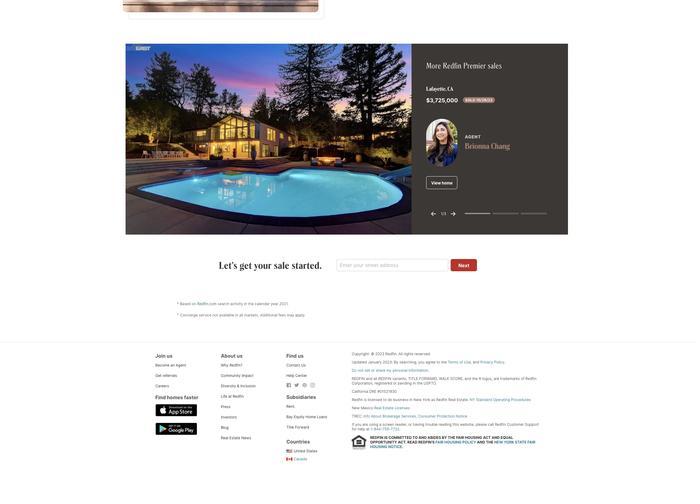 Task type: describe. For each thing, give the bounding box(es) containing it.
if
[[352, 423, 354, 427]]

call
[[488, 423, 494, 427]]

redfin right as
[[437, 398, 448, 402]]

policy
[[463, 440, 476, 445]]

committed
[[389, 436, 412, 440]]

reader,
[[395, 423, 408, 427]]

lafayette , ca
[[427, 85, 453, 92]]

1 horizontal spatial and
[[477, 440, 485, 445]]

pending
[[398, 381, 412, 386]]

in inside redfin and all redfin variants, title forward, walk score, and the r logos, are trademarks of redfin corporation, registered or pending in the uspto.
[[413, 381, 416, 386]]

0 vertical spatial at
[[228, 394, 232, 399]]

housing inside redfin is committed to and abides by the fair housing act and equal opportunity act. read redfin's
[[465, 436, 482, 440]]

let's get your sale started.
[[219, 259, 322, 271]]

concierge
[[180, 313, 198, 318]]

2 vertical spatial real
[[221, 436, 228, 441]]

agent
[[176, 363, 186, 368]]

1 horizontal spatial and
[[465, 377, 471, 381]]

title forward button
[[287, 425, 309, 430]]

next
[[459, 263, 470, 269]]

search
[[218, 302, 229, 306]]

blog button
[[221, 426, 229, 430]]

. down updated january 2023: by searching, you agree to the terms of use , and privacy policy .
[[428, 368, 429, 373]]

redfin pinterest image
[[302, 383, 307, 388]]

variants,
[[393, 377, 407, 381]]

† concierge service not available in all markets. additional fees may apply.
[[177, 313, 306, 318]]

1 / 3
[[441, 212, 447, 216]]

redfin twitter image
[[295, 383, 299, 388]]

protection
[[437, 414, 455, 419]]

website,
[[460, 423, 475, 427]]

fees
[[279, 313, 286, 318]]

states
[[306, 449, 318, 454]]

more
[[427, 61, 441, 71]]

about us
[[221, 353, 243, 359]]

1 vertical spatial not
[[358, 368, 364, 373]]

press
[[221, 405, 231, 409]]

title
[[287, 425, 294, 430]]

0 vertical spatial or
[[371, 368, 375, 373]]

sold 10/26/22
[[466, 98, 493, 103]]

markets.
[[244, 313, 259, 318]]

new york state fair housing notice
[[370, 440, 536, 450]]

do
[[388, 398, 392, 402]]

. up the committed
[[400, 427, 401, 432]]

life at redfin button
[[221, 394, 244, 399]]

agree
[[426, 360, 436, 365]]

new
[[495, 440, 503, 445]]

0 horizontal spatial not
[[213, 313, 218, 318]]

lafayette
[[427, 85, 446, 92]]

home
[[306, 415, 316, 419]]

contact us
[[287, 363, 306, 368]]

&
[[237, 384, 240, 389]]

download the redfin app on the apple app store image
[[156, 404, 197, 417]]

do not sell or share my personal information link
[[352, 368, 428, 373]]

equal housing opportunity image
[[352, 435, 367, 450]]

us
[[301, 363, 306, 368]]

info about brokerage services link
[[364, 414, 416, 419]]

referrals
[[163, 374, 177, 378]]

investors
[[221, 415, 237, 420]]

0 horizontal spatial fair
[[436, 440, 444, 445]]

all
[[399, 352, 403, 356]]

my
[[387, 368, 392, 373]]

life
[[221, 394, 227, 399]]

community impact
[[221, 374, 254, 378]]

get referrals
[[156, 374, 177, 378]]

Enter your street address search field
[[337, 259, 449, 271]]

equity
[[294, 415, 305, 419]]

canadian flag image
[[287, 458, 293, 461]]

redfin right more
[[443, 61, 462, 71]]

personal
[[393, 368, 408, 373]]

0 horizontal spatial ,
[[416, 414, 417, 419]]

careers button
[[156, 384, 169, 389]]

join
[[156, 353, 166, 359]]

real estate news button
[[221, 436, 251, 441]]

2 horizontal spatial and
[[492, 436, 500, 440]]

logos,
[[483, 377, 493, 381]]

agent brionna chang
[[465, 134, 510, 151]]

as
[[432, 398, 436, 402]]

sell
[[365, 368, 370, 373]]

sales
[[488, 61, 502, 71]]

redfin inside redfin and all redfin variants, title forward, walk score, and the r logos, are trademarks of redfin corporation, registered or pending in the uspto.
[[526, 377, 537, 381]]

1-844-759-7732 .
[[371, 427, 401, 432]]

redfin for is
[[370, 436, 384, 440]]

/
[[443, 212, 444, 216]]

the left uspto.
[[417, 381, 423, 386]]

an
[[171, 363, 175, 368]]

united states
[[294, 449, 318, 454]]

contact us button
[[287, 363, 306, 368]]

redfin.
[[386, 352, 398, 356]]

*
[[177, 302, 179, 306]]

chang
[[491, 141, 510, 151]]

act.
[[398, 440, 407, 445]]

2 horizontal spatial and
[[473, 360, 480, 365]]

equal
[[501, 436, 514, 440]]

1 vertical spatial real
[[374, 406, 382, 411]]

score,
[[451, 377, 464, 381]]

are inside the if you are using a screen reader, or having trouble reading this website, please call redfin customer support for help at
[[363, 423, 368, 427]]

bay equity home loans button
[[287, 415, 328, 419]]

0 vertical spatial estate
[[383, 406, 394, 411]]

a
[[380, 423, 382, 427]]

policy
[[494, 360, 505, 365]]

read
[[408, 440, 418, 445]]

more redfin premier sales
[[427, 61, 502, 71]]

us for join us
[[167, 353, 173, 359]]

news
[[241, 436, 251, 441]]

notice
[[456, 414, 467, 419]]

title forward
[[287, 425, 309, 430]]

brionna
[[465, 141, 490, 151]]

0 vertical spatial to
[[437, 360, 440, 365]]

diversity & inclusion button
[[221, 384, 256, 389]]

copyright: © 2023 redfin. all rights reserved.
[[352, 352, 431, 356]]

home
[[442, 181, 453, 186]]

redfin down & on the bottom
[[233, 394, 244, 399]]

1 horizontal spatial housing
[[445, 440, 462, 445]]

info
[[364, 414, 370, 419]]



Task type: vqa. For each thing, say whether or not it's contained in the screenshot.
developer,
no



Task type: locate. For each thing, give the bounding box(es) containing it.
services
[[401, 414, 416, 419]]

0 horizontal spatial to
[[383, 398, 387, 402]]

. down the committed
[[402, 445, 404, 450]]

0 vertical spatial you
[[419, 360, 425, 365]]

redfin instagram image
[[310, 383, 315, 388]]

or left pending
[[393, 381, 397, 386]]

the left terms
[[441, 360, 447, 365]]

use
[[464, 360, 471, 365]]

2 horizontal spatial us
[[298, 353, 304, 359]]

us up "redfin?"
[[237, 353, 243, 359]]

canada link
[[287, 457, 307, 462]]

redfin left is
[[352, 398, 363, 402]]

opportunity
[[370, 440, 397, 445]]

do
[[352, 368, 357, 373]]

homes
[[167, 395, 183, 401]]

or
[[371, 368, 375, 373], [393, 381, 397, 386], [409, 423, 412, 427]]

real down blog button
[[221, 436, 228, 441]]

trec: info about brokerage services , consumer protection notice
[[352, 414, 467, 419]]

consumer protection notice link
[[418, 414, 467, 419]]

real estate licenses link
[[374, 406, 410, 411]]

1 horizontal spatial all
[[374, 377, 378, 381]]

brionna chang link
[[465, 141, 510, 151]]

title
[[408, 377, 418, 381]]

press button
[[221, 405, 231, 409]]

real left estate.
[[449, 398, 456, 402]]

2 horizontal spatial housing
[[465, 436, 482, 440]]

or right sell
[[371, 368, 375, 373]]

0 vertical spatial real
[[449, 398, 456, 402]]

3 us from the left
[[298, 353, 304, 359]]

are inside redfin and all redfin variants, title forward, walk score, and the r logos, are trademarks of redfin corporation, registered or pending in the uspto.
[[494, 377, 500, 381]]

are left 1-
[[363, 423, 368, 427]]

redfin right call
[[495, 423, 506, 427]]

at left 1-
[[366, 427, 370, 432]]

notice
[[388, 445, 402, 450]]

1 vertical spatial you
[[355, 423, 362, 427]]

2 horizontal spatial or
[[409, 423, 412, 427]]

1 horizontal spatial or
[[393, 381, 397, 386]]

ny
[[470, 398, 475, 402]]

1 horizontal spatial estate
[[383, 406, 394, 411]]

contact
[[287, 363, 300, 368]]

1 vertical spatial find
[[156, 395, 166, 401]]

1 horizontal spatial not
[[358, 368, 364, 373]]

fair inside new york state fair housing notice
[[528, 440, 536, 445]]

us for find us
[[298, 353, 304, 359]]

at inside the if you are using a screen reader, or having trouble reading this website, please call redfin customer support for help at
[[366, 427, 370, 432]]

estate left news
[[229, 436, 240, 441]]

2 us from the left
[[237, 353, 243, 359]]

searching,
[[400, 360, 418, 365]]

7732
[[391, 427, 400, 432]]

0 horizontal spatial new
[[352, 406, 360, 411]]

0 horizontal spatial about
[[221, 353, 236, 359]]

or inside the if you are using a screen reader, or having trouble reading this website, please call redfin customer support for help at
[[409, 423, 412, 427]]

0 horizontal spatial you
[[355, 423, 362, 427]]

rent.
[[287, 404, 296, 409]]

why redfin? button
[[221, 363, 243, 368]]

10/26/22
[[476, 98, 493, 103]]

new
[[414, 398, 422, 402], [352, 406, 360, 411]]

york
[[423, 398, 431, 402]]

diversity & inclusion
[[221, 384, 256, 389]]

1 horizontal spatial the
[[486, 440, 494, 445]]

diversity
[[221, 384, 236, 389]]

1 horizontal spatial new
[[414, 398, 422, 402]]

find down careers
[[156, 395, 166, 401]]

1 vertical spatial to
[[383, 398, 387, 402]]

about up "using"
[[371, 414, 382, 419]]

united
[[294, 449, 305, 454]]

year
[[271, 302, 278, 306]]

1 vertical spatial new
[[352, 406, 360, 411]]

become an agent
[[156, 363, 186, 368]]

and right act
[[492, 436, 500, 440]]

1 horizontal spatial us
[[237, 353, 243, 359]]

the up the markets.
[[248, 302, 254, 306]]

about up why redfin? at bottom left
[[221, 353, 236, 359]]

view home button
[[427, 176, 458, 189]]

faster
[[184, 395, 198, 401]]

2 vertical spatial or
[[409, 423, 412, 427]]

0 horizontal spatial find
[[156, 395, 166, 401]]

1 horizontal spatial ,
[[446, 85, 447, 92]]

redfin for and
[[352, 377, 365, 381]]

of
[[460, 360, 463, 365], [521, 377, 525, 381]]

2023:
[[383, 360, 393, 365]]

to right the agree
[[437, 360, 440, 365]]

, left the privacy
[[471, 360, 472, 365]]

* based on redfin.com search activity in the calendar year 2021.
[[177, 302, 289, 306]]

1 vertical spatial or
[[393, 381, 397, 386]]

find up 'contact'
[[287, 353, 297, 359]]

new up trec:
[[352, 406, 360, 411]]

0 horizontal spatial or
[[371, 368, 375, 373]]

find for find homes faster
[[156, 395, 166, 401]]

by
[[394, 360, 399, 365]]

2 horizontal spatial fair
[[528, 440, 536, 445]]

you inside the if you are using a screen reader, or having trouble reading this website, please call redfin customer support for help at
[[355, 423, 362, 427]]

1 vertical spatial estate
[[229, 436, 240, 441]]

2023
[[376, 352, 385, 356]]

york
[[504, 440, 515, 445]]

0 vertical spatial about
[[221, 353, 236, 359]]

. up trademarks
[[505, 360, 506, 365]]

0 vertical spatial find
[[287, 353, 297, 359]]

2 horizontal spatial ,
[[471, 360, 472, 365]]

calendar
[[255, 302, 270, 306]]

join us
[[156, 353, 173, 359]]

and right score,
[[465, 377, 471, 381]]

consumer
[[418, 414, 436, 419]]

real down licensed
[[374, 406, 382, 411]]

redfin down the 844- on the bottom right of the page
[[370, 436, 384, 440]]

0 horizontal spatial at
[[228, 394, 232, 399]]

1-
[[371, 427, 374, 432]]

you right if
[[355, 423, 362, 427]]

1 horizontal spatial of
[[521, 377, 525, 381]]

, up having
[[416, 414, 417, 419]]

are right logos,
[[494, 377, 500, 381]]

sold
[[466, 98, 476, 103]]

updated january 2023: by searching, you agree to the terms of use , and privacy policy .
[[352, 360, 506, 365]]

2 horizontal spatial real
[[449, 398, 456, 402]]

1 horizontal spatial at
[[366, 427, 370, 432]]

community impact button
[[221, 374, 254, 378]]

in right pending
[[413, 381, 416, 386]]

1 horizontal spatial real
[[374, 406, 382, 411]]

0 horizontal spatial housing
[[370, 445, 388, 450]]

at right life
[[228, 394, 232, 399]]

become an agent button
[[156, 363, 186, 368]]

0 horizontal spatial the
[[448, 436, 456, 440]]

redfin inside redfin is committed to and abides by the fair housing act and equal opportunity act. read redfin's
[[370, 436, 384, 440]]

redfin is licensed to do business in new york as redfin real estate. ny standard operating procedures
[[352, 398, 531, 402]]

you down reserved.
[[419, 360, 425, 365]]

why
[[221, 363, 229, 368]]

california dre #01521930
[[352, 389, 397, 394]]

not
[[213, 313, 218, 318], [358, 368, 364, 373]]

licensed
[[368, 398, 382, 402]]

help center button
[[287, 374, 307, 378]]

of inside redfin and all redfin variants, title forward, walk score, and the r logos, are trademarks of redfin corporation, registered or pending in the uspto.
[[521, 377, 525, 381]]

walk
[[439, 377, 450, 381]]

0 vertical spatial not
[[213, 313, 218, 318]]

1 vertical spatial ,
[[471, 360, 472, 365]]

the left r at right bottom
[[472, 377, 478, 381]]

0 horizontal spatial are
[[363, 423, 368, 427]]

not right do
[[358, 368, 364, 373]]

of right trademarks
[[521, 377, 525, 381]]

0 horizontal spatial us
[[167, 353, 173, 359]]

us flag image
[[287, 450, 293, 453]]

the left new
[[486, 440, 494, 445]]

act
[[483, 436, 491, 440]]

redfin and all redfin variants, title forward, walk score, and the r logos, are trademarks of redfin corporation, registered or pending in the uspto.
[[352, 377, 537, 386]]

help
[[358, 427, 365, 432]]

0 vertical spatial ,
[[446, 85, 447, 92]]

this
[[453, 423, 459, 427]]

operating
[[493, 398, 510, 402]]

find for find us
[[287, 353, 297, 359]]

or inside redfin and all redfin variants, title forward, walk score, and the r logos, are trademarks of redfin corporation, registered or pending in the uspto.
[[393, 381, 397, 386]]

ny standard operating procedures link
[[470, 398, 531, 402]]

new left york on the right of page
[[414, 398, 422, 402]]

to
[[413, 436, 418, 440]]

redfin right trademarks
[[526, 377, 537, 381]]

1 horizontal spatial to
[[437, 360, 440, 365]]

fair inside redfin is committed to and abides by the fair housing act and equal opportunity act. read redfin's
[[456, 436, 464, 440]]

0 vertical spatial new
[[414, 398, 422, 402]]

1 horizontal spatial you
[[419, 360, 425, 365]]

and right 'use' at the right
[[473, 360, 480, 365]]

1 horizontal spatial find
[[287, 353, 297, 359]]

2 vertical spatial ,
[[416, 414, 417, 419]]

subsidiaries
[[287, 394, 316, 400]]

all left the markets.
[[239, 313, 243, 318]]

and right to
[[419, 436, 427, 440]]

1 horizontal spatial fair
[[456, 436, 464, 440]]

1 vertical spatial are
[[363, 423, 368, 427]]

759-
[[383, 427, 391, 432]]

1 vertical spatial at
[[366, 427, 370, 432]]

updated
[[352, 360, 367, 365]]

housing inside new york state fair housing notice
[[370, 445, 388, 450]]

loans
[[317, 415, 328, 419]]

0 horizontal spatial all
[[239, 313, 243, 318]]

the right by
[[448, 436, 456, 440]]

in right activity
[[244, 302, 247, 306]]

redfin agent image
[[427, 119, 458, 167]]

why redfin?
[[221, 363, 243, 368]]

corporation,
[[352, 381, 374, 386]]

of left 'use' at the right
[[460, 360, 463, 365]]

procedures
[[511, 398, 531, 402]]

in right business
[[410, 398, 413, 402]]

1
[[441, 212, 443, 216]]

redfin facebook image
[[287, 383, 291, 388]]

us right join
[[167, 353, 173, 359]]

1 vertical spatial about
[[371, 414, 382, 419]]

on
[[192, 302, 196, 306]]

terms
[[448, 360, 459, 365]]

canada
[[294, 457, 307, 462]]

0 horizontal spatial and
[[366, 377, 373, 381]]

1 vertical spatial of
[[521, 377, 525, 381]]

#01521930
[[378, 389, 397, 394]]

redfin inside the if you are using a screen reader, or having trouble reading this website, please call redfin customer support for help at
[[495, 423, 506, 427]]

and down sell
[[366, 377, 373, 381]]

estate.
[[457, 398, 469, 402]]

0 vertical spatial are
[[494, 377, 500, 381]]

download the redfin app from the google play store image
[[156, 423, 197, 435]]

0 horizontal spatial of
[[460, 360, 463, 365]]

the inside redfin is committed to and abides by the fair housing act and equal opportunity act. read redfin's
[[448, 436, 456, 440]]

©
[[371, 352, 375, 356]]

us for about us
[[237, 353, 243, 359]]

forward
[[295, 425, 309, 430]]

or down trec: info about brokerage services , consumer protection notice
[[409, 423, 412, 427]]

redfin down my
[[379, 377, 392, 381]]

1 horizontal spatial are
[[494, 377, 500, 381]]

0 horizontal spatial estate
[[229, 436, 240, 441]]

sale
[[274, 259, 290, 271]]

next button
[[451, 259, 477, 271]]

real estate news
[[221, 436, 251, 441]]

using
[[369, 423, 379, 427]]

1 us from the left
[[167, 353, 173, 359]]

january
[[368, 360, 382, 365]]

and right the policy
[[477, 440, 485, 445]]

additional
[[260, 313, 278, 318]]

new york state fair housing notice link
[[370, 440, 536, 450]]

0 horizontal spatial real
[[221, 436, 228, 441]]

0 vertical spatial of
[[460, 360, 463, 365]]

all inside redfin and all redfin variants, title forward, walk score, and the r logos, are trademarks of redfin corporation, registered or pending in the uspto.
[[374, 377, 378, 381]]

0 horizontal spatial and
[[419, 436, 427, 440]]

rent. button
[[287, 404, 296, 409]]

not right service at the left bottom of page
[[213, 313, 218, 318]]

in right "available"
[[235, 313, 238, 318]]

1 vertical spatial all
[[374, 377, 378, 381]]

all down share
[[374, 377, 378, 381]]

1 horizontal spatial about
[[371, 414, 382, 419]]

redfin down do
[[352, 377, 365, 381]]

is
[[364, 398, 367, 402]]

to left do
[[383, 398, 387, 402]]

business
[[393, 398, 409, 402]]

us up us
[[298, 353, 304, 359]]

0 vertical spatial all
[[239, 313, 243, 318]]

, left the ca
[[446, 85, 447, 92]]

estate up info about brokerage services "link" at the bottom right of page
[[383, 406, 394, 411]]



